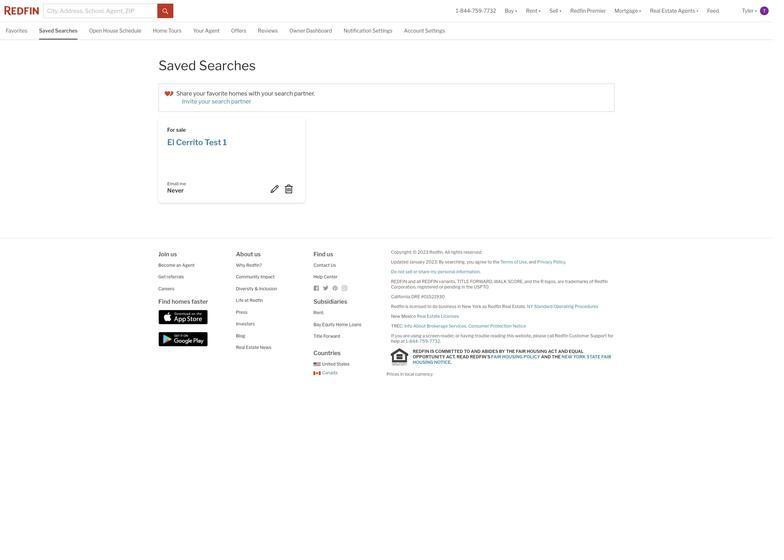Task type: vqa. For each thing, say whether or not it's contained in the screenshot.
Download the Redfin App from the Google Play Store image
yes



Task type: describe. For each thing, give the bounding box(es) containing it.
notice
[[513, 323, 526, 329]]

house
[[103, 28, 118, 34]]

title
[[457, 279, 469, 284]]

your right invite on the top left
[[199, 98, 211, 105]]

by
[[499, 349, 505, 354]]

searches inside saved searches link
[[55, 28, 78, 34]]

▾ for buy ▾
[[515, 8, 518, 14]]

please
[[533, 333, 547, 338]]

careers button
[[158, 286, 174, 291]]

&
[[255, 286, 258, 291]]

account settings
[[404, 28, 445, 34]]

currency
[[415, 371, 433, 377]]

referrals
[[167, 274, 184, 280]]

redfin is licensed to do business in new york as redfin real estate. ny standard operating procedures
[[391, 304, 599, 309]]

searching,
[[445, 259, 466, 265]]

corporation,
[[391, 284, 417, 290]]

0 horizontal spatial the
[[466, 284, 473, 290]]

invite
[[182, 98, 197, 105]]

info
[[405, 323, 412, 329]]

call
[[547, 333, 554, 338]]

1 horizontal spatial saved searches
[[159, 58, 256, 74]]

never
[[167, 187, 184, 194]]

investors button
[[236, 321, 255, 327]]

why
[[236, 262, 245, 268]]

share your favorite homes with your search partner. invite your search partner
[[176, 90, 315, 105]]

in inside redfin and all redfin variants, title forward, walk score, and the r logos, are trademarks of redfin corporation, registered or pending in the uspto.
[[462, 284, 466, 290]]

careers
[[158, 286, 174, 291]]

1 horizontal spatial to
[[488, 259, 492, 265]]

personal
[[438, 269, 456, 274]]

real inside real estate agents ▾ link
[[650, 8, 661, 14]]

offers
[[231, 28, 246, 34]]

844- for 1-844-759-7732 .
[[410, 338, 420, 344]]

why redfin? button
[[236, 262, 262, 268]]

1 horizontal spatial housing
[[502, 354, 523, 360]]

united states
[[322, 361, 350, 367]]

1 horizontal spatial the
[[552, 354, 561, 360]]

trademarks
[[565, 279, 589, 284]]

home tours
[[153, 28, 182, 34]]

cerrito
[[176, 138, 203, 147]]

estate for news
[[246, 345, 259, 350]]

agree
[[475, 259, 487, 265]]

0 vertical spatial of
[[514, 259, 519, 265]]

contact us
[[314, 262, 336, 268]]

tyler ▾
[[742, 8, 758, 14]]

premier
[[587, 8, 606, 14]]

state
[[587, 354, 601, 360]]

rent. button
[[314, 310, 324, 315]]

email me never
[[167, 181, 186, 194]]

redfin pinterest image
[[332, 285, 338, 291]]

account
[[404, 28, 424, 34]]

partner
[[231, 98, 251, 105]]

download the redfin app from the google play store image
[[158, 332, 208, 346]]

to
[[464, 349, 470, 354]]

2023
[[418, 249, 429, 255]]

investors
[[236, 321, 255, 327]]

new york state fair housing notice link
[[413, 354, 612, 365]]

1- for 1-844-759-7732 .
[[406, 338, 410, 344]]

share
[[419, 269, 430, 274]]

local
[[405, 371, 414, 377]]

1
[[223, 138, 227, 147]]

account settings link
[[404, 22, 445, 39]]

bay equity home loans button
[[314, 322, 362, 327]]

procedures
[[575, 304, 599, 309]]

copyright:
[[391, 249, 412, 255]]

registered
[[418, 284, 438, 290]]

redfin down my
[[422, 279, 438, 284]]

settings for notification settings
[[373, 28, 393, 34]]

submit search image
[[163, 8, 168, 14]]

▾ for sell ▾
[[560, 8, 562, 14]]

your right with
[[262, 90, 274, 97]]

find us
[[314, 251, 333, 258]]

settings for account settings
[[425, 28, 445, 34]]

loans
[[349, 322, 362, 327]]

york
[[472, 304, 482, 309]]

mortgage
[[615, 8, 638, 14]]

protection
[[490, 323, 512, 329]]

1 horizontal spatial you
[[467, 259, 474, 265]]

title forward
[[314, 334, 340, 339]]

become
[[158, 262, 175, 268]]

a
[[423, 333, 425, 338]]

by
[[439, 259, 444, 265]]

0 horizontal spatial fair
[[492, 354, 502, 360]]

are inside redfin and all redfin variants, title forward, walk score, and the r logos, are trademarks of redfin corporation, registered or pending in the uspto.
[[558, 279, 564, 284]]

us for about us
[[254, 251, 261, 258]]

using
[[411, 333, 422, 338]]

1 vertical spatial homes
[[172, 298, 190, 305]]

california
[[391, 294, 411, 299]]

trec:
[[391, 323, 404, 329]]

forward,
[[470, 279, 493, 284]]

real down blog button
[[236, 345, 245, 350]]

▾ inside dropdown button
[[697, 8, 699, 14]]

favorites link
[[6, 22, 27, 39]]

canadian flag image
[[314, 371, 321, 375]]

0 vertical spatial ,
[[527, 259, 528, 265]]

and left the all
[[408, 279, 416, 284]]

policy
[[554, 259, 565, 265]]

or inside redfin and all redfin variants, title forward, walk score, and the r logos, are trademarks of redfin corporation, registered or pending in the uspto.
[[439, 284, 444, 290]]

0 horizontal spatial about
[[236, 251, 253, 258]]

1 horizontal spatial estate
[[427, 313, 440, 319]]

us flag image
[[314, 363, 321, 366]]

operating
[[554, 304, 574, 309]]

1 vertical spatial new
[[391, 313, 401, 319]]

us
[[331, 262, 336, 268]]

terms
[[501, 259, 513, 265]]

housing inside new york state fair housing notice
[[413, 360, 433, 365]]

redfin twitter image
[[323, 285, 329, 291]]

of inside redfin and all redfin variants, title forward, walk score, and the r logos, are trademarks of redfin corporation, registered or pending in the uspto.
[[590, 279, 594, 284]]

equal housing opportunity image
[[391, 348, 409, 366]]

business
[[439, 304, 457, 309]]

City, Address, School, Agent, ZIP search field
[[43, 4, 158, 18]]

real estate licenses link
[[417, 313, 459, 319]]

2 horizontal spatial the
[[533, 279, 540, 284]]

logos,
[[545, 279, 557, 284]]

schedule
[[119, 28, 141, 34]]

news
[[260, 345, 272, 350]]

mortgage ▾
[[615, 8, 642, 14]]

brokerage
[[427, 323, 448, 329]]

the inside 'redfin is committed to and abides by the fair housing act and equal opportunity act. read redfin's'
[[506, 349, 515, 354]]

2 horizontal spatial and
[[558, 349, 568, 354]]

0 horizontal spatial and
[[471, 349, 481, 354]]

housing inside 'redfin is committed to and abides by the fair housing act and equal opportunity act. read redfin's'
[[527, 349, 548, 354]]

you inside "if you are using a screen reader, or having trouble reading this website, please call redfin customer support for help at"
[[395, 333, 403, 338]]

1 vertical spatial searches
[[199, 58, 256, 74]]

1 horizontal spatial home
[[336, 322, 348, 327]]

0 vertical spatial or
[[413, 269, 418, 274]]

consumer
[[468, 323, 490, 329]]

become an agent
[[158, 262, 195, 268]]

help
[[314, 274, 323, 280]]

new mexico real estate licenses
[[391, 313, 459, 319]]

community
[[236, 274, 260, 280]]

contact
[[314, 262, 330, 268]]

january
[[410, 259, 425, 265]]

mortgage ▾ button
[[611, 0, 646, 22]]

join
[[158, 251, 169, 258]]

your agent link
[[193, 22, 220, 39]]

. right privacy
[[565, 259, 566, 265]]

committed
[[435, 349, 463, 354]]

is
[[406, 304, 409, 309]]

fair inside 'redfin is committed to and abides by the fair housing act and equal opportunity act. read redfin's'
[[516, 349, 526, 354]]

my
[[431, 269, 437, 274]]

owner
[[290, 28, 305, 34]]



Task type: locate. For each thing, give the bounding box(es) containing it.
about up why
[[236, 251, 253, 258]]

0 vertical spatial agent
[[205, 28, 220, 34]]

info about brokerage services link
[[405, 323, 467, 329]]

privacy
[[538, 259, 553, 265]]

redfin left premier
[[571, 8, 586, 14]]

1 horizontal spatial 1-
[[456, 8, 460, 14]]

find up contact
[[314, 251, 326, 258]]

are left using
[[403, 333, 410, 338]]

having
[[461, 333, 474, 338]]

1 vertical spatial estate
[[427, 313, 440, 319]]

home
[[153, 28, 167, 34], [336, 322, 348, 327]]

1 vertical spatial 1-844-759-7732 link
[[406, 338, 440, 344]]

download the redfin app on the apple app store image
[[158, 310, 208, 324]]

if you are using a screen reader, or having trouble reading this website, please call redfin customer support for help at
[[391, 333, 614, 344]]

1 horizontal spatial settings
[[425, 28, 445, 34]]

of right "trademarks"
[[590, 279, 594, 284]]

help
[[391, 338, 400, 344]]

1 ▾ from the left
[[515, 8, 518, 14]]

1 vertical spatial to
[[428, 304, 432, 309]]

1 vertical spatial 759-
[[420, 338, 430, 344]]

0 vertical spatial search
[[275, 90, 293, 97]]

and right policy on the right bottom
[[541, 354, 551, 360]]

▾ right the mortgage
[[639, 8, 642, 14]]

favorite
[[207, 90, 228, 97]]

1 us from the left
[[171, 251, 177, 258]]

2 ▾ from the left
[[539, 8, 541, 14]]

email
[[167, 181, 179, 186]]

▾ right rent
[[539, 8, 541, 14]]

▾ right agents
[[697, 8, 699, 14]]

0 horizontal spatial new
[[391, 313, 401, 319]]

of left "use"
[[514, 259, 519, 265]]

at right life
[[245, 298, 249, 303]]

1 vertical spatial about
[[413, 323, 426, 329]]

1 horizontal spatial homes
[[229, 90, 247, 97]]

. down agree
[[480, 269, 481, 274]]

title
[[314, 334, 323, 339]]

4 ▾ from the left
[[639, 8, 642, 14]]

california dre #01521930
[[391, 294, 445, 299]]

redfin facebook image
[[314, 285, 319, 291]]

, left privacy
[[527, 259, 528, 265]]

and right "use"
[[529, 259, 537, 265]]

0 vertical spatial new
[[462, 304, 471, 309]]

.
[[565, 259, 566, 265], [480, 269, 481, 274], [440, 338, 441, 344], [451, 360, 452, 365]]

1 horizontal spatial of
[[590, 279, 594, 284]]

title forward button
[[314, 334, 340, 339]]

or right sell
[[413, 269, 418, 274]]

0 horizontal spatial of
[[514, 259, 519, 265]]

find down careers at the bottom of the page
[[158, 298, 170, 305]]

saved searches link
[[39, 22, 78, 39]]

find homes faster
[[158, 298, 208, 305]]

1 vertical spatial ,
[[467, 323, 468, 329]]

0 vertical spatial are
[[558, 279, 564, 284]]

0 horizontal spatial 759-
[[420, 338, 430, 344]]

or inside "if you are using a screen reader, or having trouble reading this website, please call redfin customer support for help at"
[[456, 333, 460, 338]]

▾ for tyler ▾
[[755, 8, 758, 14]]

the right by
[[506, 349, 515, 354]]

▾ for rent ▾
[[539, 8, 541, 14]]

1 horizontal spatial the
[[493, 259, 500, 265]]

2 horizontal spatial in
[[462, 284, 466, 290]]

in left local
[[400, 371, 404, 377]]

notification settings link
[[344, 22, 393, 39]]

redfin's
[[470, 354, 491, 360]]

help center button
[[314, 274, 338, 280]]

us for find us
[[327, 251, 333, 258]]

0 horizontal spatial in
[[400, 371, 404, 377]]

redfin right as
[[488, 304, 501, 309]]

844- for 1-844-759-7732
[[460, 8, 472, 14]]

sell
[[406, 269, 412, 274]]

0 vertical spatial you
[[467, 259, 474, 265]]

redfin inside button
[[571, 8, 586, 14]]

redfin right call
[[555, 333, 569, 338]]

help center
[[314, 274, 338, 280]]

faster
[[192, 298, 208, 305]]

redfin left is
[[391, 304, 405, 309]]

or down the services
[[456, 333, 460, 338]]

and
[[529, 259, 537, 265], [408, 279, 416, 284], [525, 279, 532, 284]]

for
[[167, 127, 175, 133]]

0 vertical spatial home
[[153, 28, 167, 34]]

the left new
[[552, 354, 561, 360]]

agent right an
[[182, 262, 195, 268]]

the left terms
[[493, 259, 500, 265]]

0 horizontal spatial 1-
[[406, 338, 410, 344]]

sell ▾
[[550, 8, 562, 14]]

life at redfin
[[236, 298, 263, 303]]

2 vertical spatial estate
[[246, 345, 259, 350]]

0 vertical spatial searches
[[55, 28, 78, 34]]

diversity
[[236, 286, 254, 291]]

1 horizontal spatial 1-844-759-7732 link
[[456, 8, 496, 14]]

saved searches
[[39, 28, 78, 34], [159, 58, 256, 74]]

0 horizontal spatial estate
[[246, 345, 259, 350]]

1 vertical spatial search
[[212, 98, 230, 105]]

redfin instagram image
[[342, 285, 348, 291]]

to right agree
[[488, 259, 492, 265]]

1 horizontal spatial about
[[413, 323, 426, 329]]

1 horizontal spatial 844-
[[460, 8, 472, 14]]

redfin down not
[[391, 279, 407, 284]]

7732 for 1-844-759-7732 .
[[430, 338, 440, 344]]

partner.
[[294, 90, 315, 97]]

you up the information
[[467, 259, 474, 265]]

dre
[[412, 294, 420, 299]]

canada
[[322, 370, 338, 376]]

home tours link
[[153, 22, 182, 39]]

user photo image
[[760, 7, 769, 15]]

redfin.
[[430, 249, 444, 255]]

redfin and all redfin variants, title forward, walk score, and the r logos, are trademarks of redfin corporation, registered or pending in the uspto.
[[391, 279, 608, 290]]

canada link
[[314, 370, 338, 376]]

0 vertical spatial find
[[314, 251, 326, 258]]

to left do
[[428, 304, 432, 309]]

services
[[449, 323, 467, 329]]

you right 'if'
[[395, 333, 403, 338]]

7732 for 1-844-759-7732
[[484, 8, 496, 14]]

buy ▾ button
[[505, 0, 518, 22]]

homes up download the redfin app on the apple app store image
[[172, 298, 190, 305]]

,
[[527, 259, 528, 265], [467, 323, 468, 329]]

me
[[180, 181, 186, 186]]

1 vertical spatial 1-
[[406, 338, 410, 344]]

0 vertical spatial saved searches
[[39, 28, 78, 34]]

1 horizontal spatial saved
[[159, 58, 196, 74]]

and right act
[[558, 349, 568, 354]]

saved up share
[[159, 58, 196, 74]]

0 vertical spatial at
[[245, 298, 249, 303]]

estate inside dropdown button
[[662, 8, 677, 14]]

1 vertical spatial saved searches
[[159, 58, 256, 74]]

real left estate.
[[502, 304, 511, 309]]

0 horizontal spatial saved
[[39, 28, 54, 34]]

0 horizontal spatial are
[[403, 333, 410, 338]]

1 vertical spatial in
[[458, 304, 461, 309]]

home left tours
[[153, 28, 167, 34]]

notice
[[434, 360, 451, 365]]

0 vertical spatial 7732
[[484, 8, 496, 14]]

website,
[[515, 333, 532, 338]]

5 ▾ from the left
[[697, 8, 699, 14]]

1-844-759-7732 link left buy
[[456, 8, 496, 14]]

2 horizontal spatial fair
[[602, 354, 612, 360]]

subsidiaries
[[314, 298, 347, 305]]

walk
[[494, 279, 507, 284]]

find for find us
[[314, 251, 326, 258]]

759- for 1-844-759-7732
[[472, 8, 484, 14]]

as
[[483, 304, 487, 309]]

new
[[462, 304, 471, 309], [391, 313, 401, 319]]

2 us from the left
[[254, 251, 261, 258]]

redfin right "trademarks"
[[595, 279, 608, 284]]

the
[[506, 349, 515, 354], [552, 354, 561, 360]]

at right 'help'
[[401, 338, 405, 344]]

759- for 1-844-759-7732 .
[[420, 338, 430, 344]]

us up 'us' in the left of the page
[[327, 251, 333, 258]]

estate down do
[[427, 313, 440, 319]]

estate left agents
[[662, 8, 677, 14]]

of
[[514, 259, 519, 265], [590, 279, 594, 284]]

redfin for is
[[413, 349, 429, 354]]

#01521930
[[421, 294, 445, 299]]

searches up favorite
[[199, 58, 256, 74]]

us for join us
[[171, 251, 177, 258]]

diversity & inclusion button
[[236, 286, 277, 291]]

press
[[236, 309, 248, 315]]

find
[[314, 251, 326, 258], [158, 298, 170, 305]]

1 settings from the left
[[373, 28, 393, 34]]

open
[[89, 28, 102, 34]]

read
[[457, 354, 469, 360]]

2 settings from the left
[[425, 28, 445, 34]]

real
[[650, 8, 661, 14], [502, 304, 511, 309], [417, 313, 426, 319], [236, 345, 245, 350]]

do not sell or share my personal information .
[[391, 269, 481, 274]]

real right mortgage ▾
[[650, 8, 661, 14]]

are inside "if you are using a screen reader, or having trouble reading this website, please call redfin customer support for help at"
[[403, 333, 410, 338]]

0 vertical spatial in
[[462, 284, 466, 290]]

search left partner.
[[275, 90, 293, 97]]

▾ right sell
[[560, 8, 562, 14]]

6 ▾ from the left
[[755, 8, 758, 14]]

search down favorite
[[212, 98, 230, 105]]

0 horizontal spatial to
[[428, 304, 432, 309]]

this
[[507, 333, 514, 338]]

0 vertical spatial 1-844-759-7732 link
[[456, 8, 496, 14]]

or left the pending
[[439, 284, 444, 290]]

1 horizontal spatial and
[[541, 354, 551, 360]]

united
[[322, 361, 336, 367]]

to
[[488, 259, 492, 265], [428, 304, 432, 309]]

0 horizontal spatial settings
[[373, 28, 393, 34]]

0 horizontal spatial home
[[153, 28, 167, 34]]

7732 left buy
[[484, 8, 496, 14]]

feed button
[[703, 0, 738, 22]]

▾ for mortgage ▾
[[639, 8, 642, 14]]

0 horizontal spatial ,
[[467, 323, 468, 329]]

1 horizontal spatial find
[[314, 251, 326, 258]]

1 vertical spatial of
[[590, 279, 594, 284]]

saved right favorites
[[39, 28, 54, 34]]

1 vertical spatial 844-
[[410, 338, 420, 344]]

0 horizontal spatial search
[[212, 98, 230, 105]]

0 horizontal spatial you
[[395, 333, 403, 338]]

3 ▾ from the left
[[560, 8, 562, 14]]

1 horizontal spatial at
[[401, 338, 405, 344]]

reviews
[[258, 28, 278, 34]]

r
[[541, 279, 544, 284]]

agent inside "link"
[[205, 28, 220, 34]]

contact us button
[[314, 262, 336, 268]]

support
[[591, 333, 607, 338]]

the left uspto.
[[466, 284, 473, 290]]

1 vertical spatial or
[[439, 284, 444, 290]]

1 horizontal spatial or
[[439, 284, 444, 290]]

in right "business"
[[458, 304, 461, 309]]

updated
[[391, 259, 409, 265]]

settings right account
[[425, 28, 445, 34]]

community impact button
[[236, 274, 275, 280]]

0 horizontal spatial homes
[[172, 298, 190, 305]]

redfin for and
[[391, 279, 407, 284]]

estate left news on the bottom
[[246, 345, 259, 350]]

0 vertical spatial estate
[[662, 8, 677, 14]]

reading
[[491, 333, 506, 338]]

1-844-759-7732 link up is
[[406, 338, 440, 344]]

0 vertical spatial 1-
[[456, 8, 460, 14]]

reader,
[[441, 333, 455, 338]]

blog
[[236, 333, 245, 338]]

prices
[[387, 371, 400, 377]]

are
[[558, 279, 564, 284], [403, 333, 410, 338]]

us up redfin?
[[254, 251, 261, 258]]

homes inside share your favorite homes with your search partner. invite your search partner
[[229, 90, 247, 97]]

1 vertical spatial 7732
[[430, 338, 440, 344]]

1 horizontal spatial us
[[254, 251, 261, 258]]

3 us from the left
[[327, 251, 333, 258]]

tyler
[[742, 8, 754, 14]]

redfin?
[[246, 262, 262, 268]]

and right the score,
[[525, 279, 532, 284]]

1 vertical spatial find
[[158, 298, 170, 305]]

buy
[[505, 8, 514, 14]]

2 vertical spatial in
[[400, 371, 404, 377]]

real down licensed on the bottom of the page
[[417, 313, 426, 319]]

fair inside new york state fair housing notice
[[602, 354, 612, 360]]

your up invite on the top left
[[193, 90, 205, 97]]

redfin inside "if you are using a screen reader, or having trouble reading this website, please call redfin customer support for help at"
[[555, 333, 569, 338]]

0 horizontal spatial or
[[413, 269, 418, 274]]

homes up partner at the left of page
[[229, 90, 247, 97]]

2 horizontal spatial housing
[[527, 349, 548, 354]]

the left r
[[533, 279, 540, 284]]

1 horizontal spatial are
[[558, 279, 564, 284]]

2 horizontal spatial estate
[[662, 8, 677, 14]]

0 horizontal spatial searches
[[55, 28, 78, 34]]

real estate agents ▾
[[650, 8, 699, 14]]

1 horizontal spatial new
[[462, 304, 471, 309]]

▾ right buy
[[515, 8, 518, 14]]

0 horizontal spatial 1-844-759-7732 link
[[406, 338, 440, 344]]

redfin down the 1-844-759-7732 .
[[413, 349, 429, 354]]

are right "logos,"
[[558, 279, 564, 284]]

1 vertical spatial at
[[401, 338, 405, 344]]

redfin inside redfin and all redfin variants, title forward, walk score, and the r logos, are trademarks of redfin corporation, registered or pending in the uspto.
[[595, 279, 608, 284]]

1 horizontal spatial agent
[[205, 28, 220, 34]]

2 vertical spatial or
[[456, 333, 460, 338]]

0 horizontal spatial agent
[[182, 262, 195, 268]]

0 horizontal spatial find
[[158, 298, 170, 305]]

and right to
[[471, 349, 481, 354]]

settings right notification
[[373, 28, 393, 34]]

center
[[324, 274, 338, 280]]

at inside "if you are using a screen reader, or having trouble reading this website, please call redfin customer support for help at"
[[401, 338, 405, 344]]

0 horizontal spatial housing
[[413, 360, 433, 365]]

. down the committed
[[451, 360, 452, 365]]

rent ▾ button
[[526, 0, 541, 22]]

home left loans
[[336, 322, 348, 327]]

fair housing policy link
[[492, 354, 540, 360]]

1 horizontal spatial ,
[[527, 259, 528, 265]]

agents
[[678, 8, 696, 14]]

agent right your
[[205, 28, 220, 34]]

in right the pending
[[462, 284, 466, 290]]

1 horizontal spatial fair
[[516, 349, 526, 354]]

trec: info about brokerage services , consumer protection notice
[[391, 323, 526, 329]]

, up "having"
[[467, 323, 468, 329]]

redfin inside 'redfin is committed to and abides by the fair housing act and equal opportunity act. read redfin's'
[[413, 349, 429, 354]]

0 horizontal spatial at
[[245, 298, 249, 303]]

7732 up is
[[430, 338, 440, 344]]

1 horizontal spatial searches
[[199, 58, 256, 74]]

an
[[176, 262, 181, 268]]

0 horizontal spatial 7732
[[430, 338, 440, 344]]

us right the join
[[171, 251, 177, 258]]

0 vertical spatial homes
[[229, 90, 247, 97]]

searches left open
[[55, 28, 78, 34]]

1 vertical spatial agent
[[182, 262, 195, 268]]

find for find homes faster
[[158, 298, 170, 305]]

1 vertical spatial are
[[403, 333, 410, 338]]

0 vertical spatial saved
[[39, 28, 54, 34]]

▾ right tyler
[[755, 8, 758, 14]]

0 horizontal spatial us
[[171, 251, 177, 258]]

. right screen
[[440, 338, 441, 344]]

open house schedule link
[[89, 22, 141, 39]]

1- for 1-844-759-7732
[[456, 8, 460, 14]]

new up "trec:"
[[391, 313, 401, 319]]

reviews link
[[258, 22, 278, 39]]

estate for agents
[[662, 8, 677, 14]]

new left 'york'
[[462, 304, 471, 309]]

redfin down &
[[250, 298, 263, 303]]

screen
[[426, 333, 440, 338]]

el
[[167, 138, 174, 147]]

0 vertical spatial about
[[236, 251, 253, 258]]

about up using
[[413, 323, 426, 329]]

0 vertical spatial 844-
[[460, 8, 472, 14]]

tours
[[168, 28, 182, 34]]



